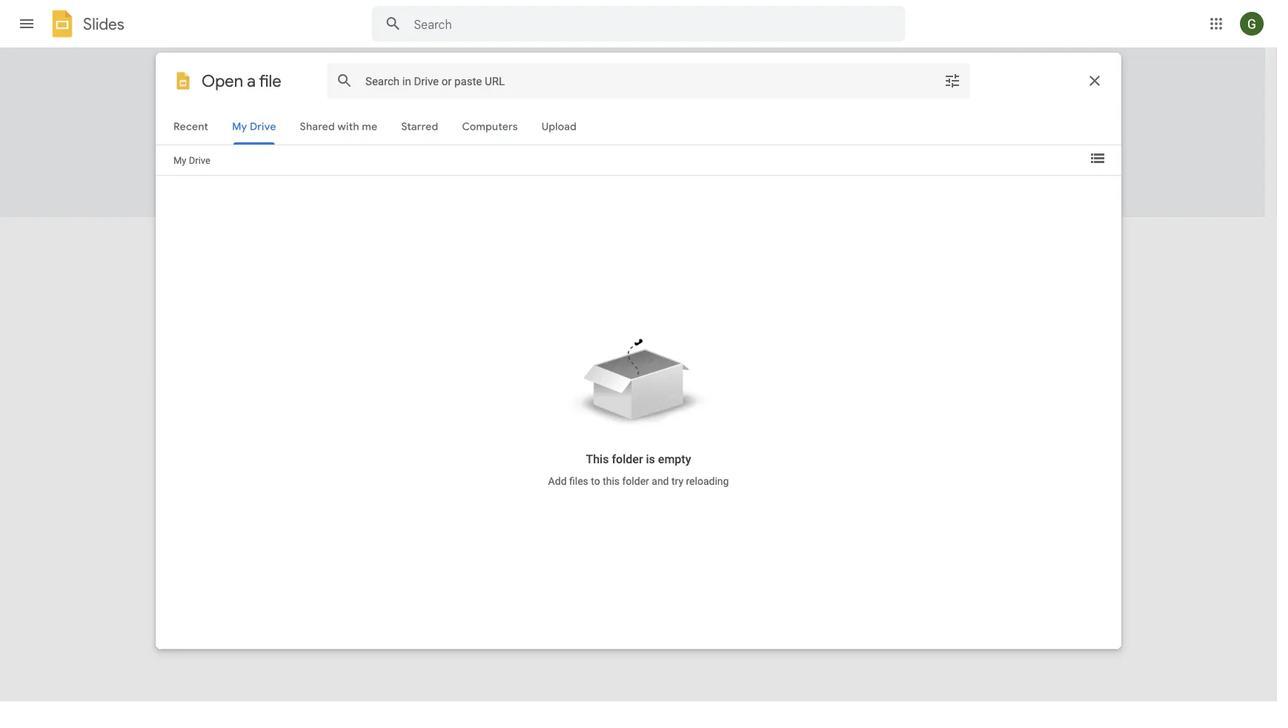 Task type: describe. For each thing, give the bounding box(es) containing it.
main menu image
[[18, 15, 36, 33]]

template
[[885, 64, 931, 77]]

slides
[[83, 14, 124, 34]]

template gallery
[[885, 64, 969, 77]]

your
[[354, 172, 376, 185]]

your big idea
[[354, 172, 417, 185]]

wedding
[[636, 172, 679, 185]]

wedding option
[[633, 92, 761, 196]]

start a new presentation heading
[[216, 47, 875, 95]]

start
[[216, 64, 243, 79]]

a
[[246, 64, 252, 79]]

gallery
[[934, 64, 969, 77]]

start a new presentation
[[216, 64, 348, 79]]

photo
[[495, 172, 524, 185]]

lookbook
[[918, 172, 966, 185]]

list box containing blank
[[210, 89, 1063, 218]]

presentation
[[280, 64, 348, 79]]

blank option
[[210, 92, 339, 196]]



Task type: vqa. For each thing, say whether or not it's contained in the screenshot.
"MAIN MENU" icon
yes



Task type: locate. For each thing, give the bounding box(es) containing it.
idea
[[396, 172, 417, 185]]

photo album
[[495, 172, 557, 185]]

new
[[255, 64, 277, 79]]

photo album option
[[492, 92, 620, 196]]

Search bar text field
[[414, 17, 869, 32]]

your big idea option
[[351, 92, 479, 200]]

search image
[[379, 9, 408, 39]]

None search field
[[372, 6, 906, 42]]

album
[[527, 172, 557, 185]]

blank
[[213, 172, 240, 185]]

template gallery button
[[875, 57, 1002, 84]]

portfolio
[[777, 172, 819, 185]]

slides link
[[47, 9, 124, 42]]

list box
[[210, 89, 1063, 218]]

lookbook option
[[915, 92, 1043, 196]]

big
[[378, 172, 394, 185]]

portfolio option
[[774, 92, 902, 196]]



